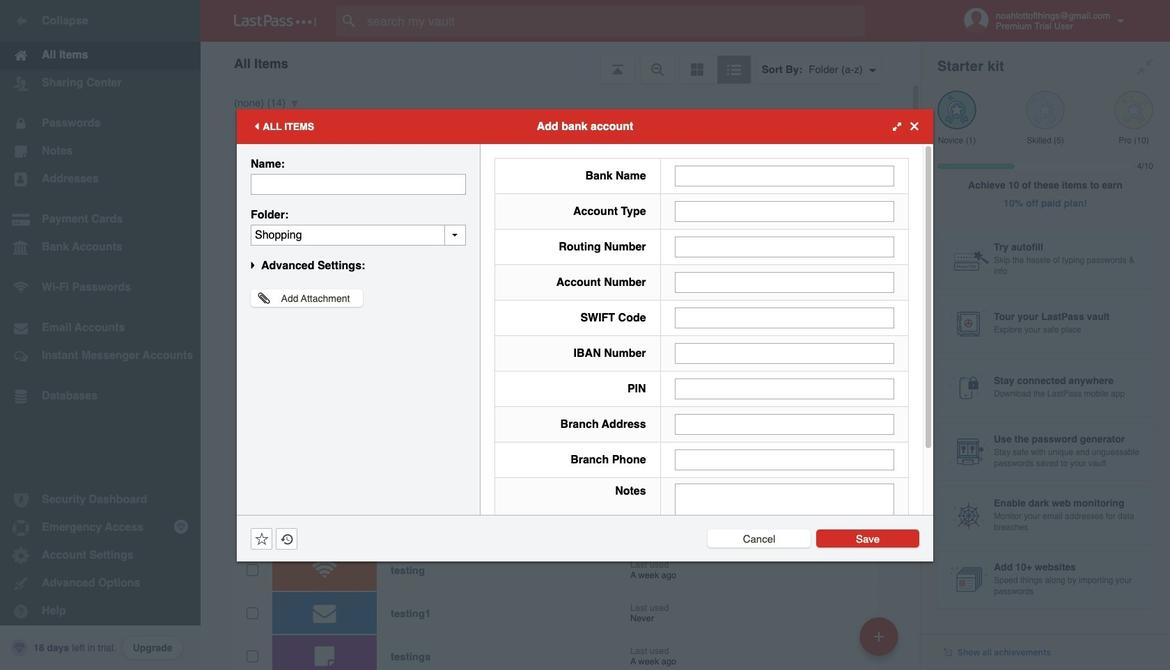 Task type: describe. For each thing, give the bounding box(es) containing it.
main navigation navigation
[[0, 0, 201, 671]]

vault options navigation
[[201, 42, 921, 84]]



Task type: locate. For each thing, give the bounding box(es) containing it.
search my vault text field
[[336, 6, 892, 36]]

new item image
[[874, 632, 884, 642]]

new item navigation
[[855, 614, 907, 671]]

Search search field
[[336, 6, 892, 36]]

dialog
[[237, 109, 934, 579]]

lastpass image
[[234, 15, 316, 27]]

None text field
[[675, 201, 895, 222], [675, 272, 895, 293], [675, 308, 895, 328], [675, 414, 895, 435], [675, 450, 895, 471], [675, 484, 895, 570], [675, 201, 895, 222], [675, 272, 895, 293], [675, 308, 895, 328], [675, 414, 895, 435], [675, 450, 895, 471], [675, 484, 895, 570]]

None text field
[[675, 165, 895, 186], [251, 174, 466, 195], [251, 225, 466, 246], [675, 237, 895, 257], [675, 343, 895, 364], [675, 379, 895, 400], [675, 165, 895, 186], [251, 174, 466, 195], [251, 225, 466, 246], [675, 237, 895, 257], [675, 343, 895, 364], [675, 379, 895, 400]]



Task type: vqa. For each thing, say whether or not it's contained in the screenshot.
New item ELEMENT
no



